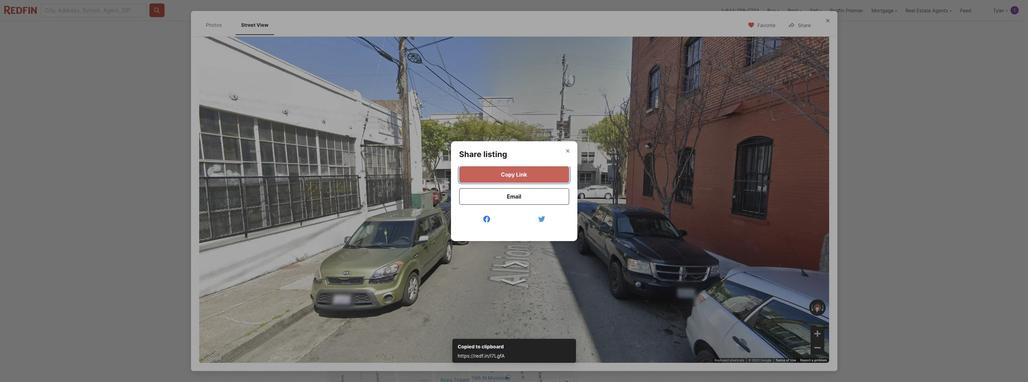 Task type: describe. For each thing, give the bounding box(es) containing it.
report
[[800, 359, 811, 363]]

beds
[[386, 251, 399, 258]]

email button
[[459, 188, 569, 205]]

problem
[[814, 359, 827, 363]]

share listing dialog containing share listing
[[451, 141, 577, 241]]

1
[[415, 241, 419, 250]]

redfin
[[830, 7, 844, 13]]

share for share
[[798, 22, 811, 28]]

share listing
[[459, 150, 507, 159]]

13 photos button
[[646, 200, 690, 213]]

feed button
[[956, 0, 989, 21]]

map
[[337, 313, 349, 320]]

ca
[[401, 228, 409, 235]]

844-
[[726, 7, 737, 13]]

0 beds
[[386, 241, 399, 258]]

copy
[[501, 171, 515, 178]]

message
[[640, 284, 664, 291]]

© 2023 google
[[748, 359, 771, 363]]

keyboard
[[715, 359, 729, 363]]

google image
[[201, 354, 223, 363]]

photos
[[206, 22, 222, 28]]

0 horizontal spatial st
[[353, 228, 359, 235]]

street view for top street view button
[[348, 203, 375, 209]]

a for message
[[635, 284, 638, 291]]

1 horizontal spatial tab list
[[327, 21, 523, 39]]

0 vertical spatial street view button
[[333, 200, 381, 213]]

baths
[[415, 251, 430, 258]]

submit search image
[[154, 7, 160, 14]]

listing
[[483, 150, 507, 159]]

13 photos
[[661, 203, 684, 209]]

terms of use
[[776, 359, 796, 363]]

160
[[447, 241, 461, 250]]

1-844-759-7732
[[721, 7, 759, 13]]

favorite button
[[742, 18, 781, 32]]

share listing dialog containing photos
[[191, 11, 837, 372]]

©
[[748, 359, 751, 363]]

directions
[[543, 313, 561, 317]]

0 vertical spatial 15th
[[341, 228, 352, 235]]

user photo image
[[1011, 6, 1019, 14]]

share listing element
[[459, 141, 515, 159]]

160 sq ft
[[447, 241, 461, 258]]

copied to clipboard https://redf.in/i7lgfa
[[458, 344, 505, 359]]

copy link
[[501, 171, 527, 178]]

request
[[623, 262, 645, 269]]

contact
[[597, 239, 624, 248]]

1-844-759-7732 link
[[721, 7, 759, 13]]

link
[[516, 171, 527, 178]]

report a problem
[[800, 359, 827, 363]]

7732
[[748, 7, 759, 13]]

shortcuts
[[730, 359, 744, 363]]

share for share listing
[[459, 150, 482, 159]]

terms
[[776, 359, 785, 363]]

2 , from the left
[[398, 228, 400, 235]]

report a problem link
[[800, 359, 827, 363]]

2 horizontal spatial view
[[520, 313, 529, 317]]

1 horizontal spatial st
[[658, 239, 666, 248]]

google
[[761, 359, 771, 363]]

francisco
[[373, 228, 398, 235]]

email
[[507, 193, 521, 200]]

send a message button
[[597, 279, 688, 295]]

4 tab from the left
[[476, 22, 518, 39]]

street for bottom street view button
[[508, 313, 519, 317]]

2 tab from the left
[[382, 22, 429, 39]]

94103
[[411, 228, 427, 235]]



Task type: vqa. For each thing, say whether or not it's contained in the screenshot.
top 16
no



Task type: locate. For each thing, give the bounding box(es) containing it.
0 horizontal spatial street
[[241, 22, 256, 28]]

request a tour
[[623, 262, 661, 269]]

san
[[362, 228, 372, 235]]

1 vertical spatial street view
[[348, 203, 375, 209]]

1 vertical spatial view
[[364, 203, 375, 209]]

street
[[241, 22, 256, 28], [348, 203, 363, 209], [508, 313, 519, 317]]

0 vertical spatial view
[[257, 22, 268, 28]]

ft
[[455, 251, 460, 258]]

satellite button
[[355, 310, 388, 324]]

$1,350 /mo price
[[327, 241, 369, 258]]

2 vertical spatial street view
[[508, 313, 529, 317]]

terms of use link
[[776, 359, 796, 363]]

menu bar containing map
[[331, 310, 388, 324]]

street view button left directions button
[[499, 311, 531, 320]]

2 horizontal spatial street
[[508, 313, 519, 317]]

https://redf.in/i7lgfa
[[458, 353, 505, 359]]

0 vertical spatial street view
[[241, 22, 268, 28]]

premier
[[846, 7, 863, 13]]

1 horizontal spatial street view button
[[499, 311, 531, 320]]

street view for bottom street view button
[[508, 313, 529, 317]]

to
[[476, 344, 480, 350]]

0 vertical spatial a
[[646, 262, 649, 269]]

tab
[[327, 22, 382, 39], [382, 22, 429, 39], [429, 22, 476, 39], [476, 22, 518, 39]]

a for tour
[[646, 262, 649, 269]]

0 horizontal spatial 15th
[[341, 228, 352, 235]]

1 vertical spatial st
[[658, 239, 666, 248]]

1 horizontal spatial ,
[[398, 228, 400, 235]]

1 horizontal spatial a
[[646, 262, 649, 269]]

1 horizontal spatial 1731
[[625, 239, 640, 248]]

1731 up the "request"
[[625, 239, 640, 248]]

view inside "tab"
[[257, 22, 268, 28]]

0 horizontal spatial street view button
[[333, 200, 381, 213]]

clipboard
[[482, 344, 504, 350]]

1 horizontal spatial street
[[348, 203, 363, 209]]

share inside button
[[798, 22, 811, 28]]

,
[[359, 228, 360, 235], [398, 228, 400, 235]]

street view tab
[[236, 16, 274, 33]]

street for top street view button
[[348, 203, 363, 209]]

3 tab from the left
[[429, 22, 476, 39]]

copied
[[458, 344, 475, 350]]

tour
[[650, 262, 661, 269]]

tab list
[[199, 15, 281, 35], [327, 21, 523, 39]]

share
[[798, 22, 811, 28], [459, 150, 482, 159]]

price
[[327, 251, 340, 258]]

0 vertical spatial street
[[241, 22, 256, 28]]

use
[[790, 359, 796, 363]]

map region
[[315, 270, 578, 383]]

0 horizontal spatial ,
[[359, 228, 360, 235]]

a left tour
[[646, 262, 649, 269]]

0 horizontal spatial view
[[257, 22, 268, 28]]

1 horizontal spatial share
[[798, 22, 811, 28]]

2 horizontal spatial a
[[811, 359, 813, 363]]

0 horizontal spatial street view
[[241, 22, 268, 28]]

0 vertical spatial share
[[798, 22, 811, 28]]

2 horizontal spatial street view
[[508, 313, 529, 317]]

copy link button
[[459, 166, 569, 183]]

street view button up san
[[333, 200, 381, 213]]

0 horizontal spatial a
[[635, 284, 638, 291]]

photos tab
[[200, 16, 227, 33]]

share button
[[782, 18, 817, 32]]

1 horizontal spatial 15th
[[642, 239, 657, 248]]

759-
[[737, 7, 748, 13]]

0 vertical spatial st
[[353, 228, 359, 235]]

send a message
[[620, 284, 664, 291]]

street for "tab list" containing photos
[[241, 22, 256, 28]]

1 horizontal spatial view
[[364, 203, 375, 209]]

feed
[[960, 7, 971, 13]]

a right the report
[[811, 359, 813, 363]]

1 , from the left
[[359, 228, 360, 235]]

share listing dialog
[[191, 11, 837, 372], [451, 141, 577, 241]]

street view button
[[333, 200, 381, 213], [499, 311, 531, 320]]

a
[[646, 262, 649, 269], [635, 284, 638, 291], [811, 359, 813, 363]]

2023
[[752, 359, 760, 363]]

1731
[[327, 228, 339, 235], [625, 239, 640, 248]]

, left san
[[359, 228, 360, 235]]

a right send
[[635, 284, 638, 291]]

favorite
[[757, 22, 776, 28]]

street inside "tab"
[[241, 22, 256, 28]]

satellite
[[361, 313, 383, 320]]

1 baths
[[415, 241, 430, 258]]

image image
[[327, 40, 585, 219], [588, 40, 696, 128], [588, 131, 696, 219]]

send
[[620, 284, 634, 291]]

view
[[257, 22, 268, 28], [364, 203, 375, 209], [520, 313, 529, 317]]

st left san
[[353, 228, 359, 235]]

photos
[[668, 203, 684, 209]]

map entry image
[[543, 227, 577, 262]]

/mo
[[354, 241, 369, 250]]

map button
[[331, 310, 355, 324]]

13
[[661, 203, 667, 209]]

sq
[[447, 251, 453, 258]]

street view for "tab list" containing photos
[[241, 22, 268, 28]]

, left the ca
[[398, 228, 400, 235]]

tab list inside share listing dialog
[[199, 15, 281, 35]]

0 horizontal spatial tab list
[[199, 15, 281, 35]]

1 tab from the left
[[327, 22, 382, 39]]

redfin premier
[[830, 7, 863, 13]]

1731 15th st , san francisco , ca 94103
[[327, 228, 427, 235]]

0 horizontal spatial 1731
[[327, 228, 339, 235]]

0 vertical spatial 1731
[[327, 228, 339, 235]]

street view
[[241, 22, 268, 28], [348, 203, 375, 209], [508, 313, 529, 317]]

1 vertical spatial 1731
[[625, 239, 640, 248]]

1 vertical spatial 15th
[[642, 239, 657, 248]]

1 vertical spatial share
[[459, 150, 482, 159]]

City, Address, School, Agent, ZIP search field
[[41, 3, 147, 17]]

menu bar
[[331, 310, 388, 324]]

2 vertical spatial street
[[508, 313, 519, 317]]

contact 1731 15th st
[[597, 239, 666, 248]]

0
[[386, 241, 391, 250]]

st
[[353, 228, 359, 235], [658, 239, 666, 248]]

st up tour
[[658, 239, 666, 248]]

0 horizontal spatial share
[[459, 150, 482, 159]]

street view inside "tab"
[[241, 22, 268, 28]]

1 vertical spatial street view button
[[499, 311, 531, 320]]

1731 up the $1,350
[[327, 228, 339, 235]]

of
[[786, 359, 789, 363]]

15th up the $1,350
[[341, 228, 352, 235]]

redfin premier button
[[826, 0, 867, 21]]

2 vertical spatial view
[[520, 313, 529, 317]]

$1,350
[[327, 241, 354, 250]]

1 horizontal spatial street view
[[348, 203, 375, 209]]

keyboard shortcuts button
[[715, 359, 744, 363]]

2 vertical spatial a
[[811, 359, 813, 363]]

1-
[[721, 7, 726, 13]]

directions button
[[533, 311, 562, 320]]

15th up tour
[[642, 239, 657, 248]]

keyboard shortcuts
[[715, 359, 744, 363]]

request a tour button
[[597, 257, 688, 273]]

a for problem
[[811, 359, 813, 363]]

1 vertical spatial a
[[635, 284, 638, 291]]

tab list containing photos
[[199, 15, 281, 35]]

1 vertical spatial street
[[348, 203, 363, 209]]

15th
[[341, 228, 352, 235], [642, 239, 657, 248]]



